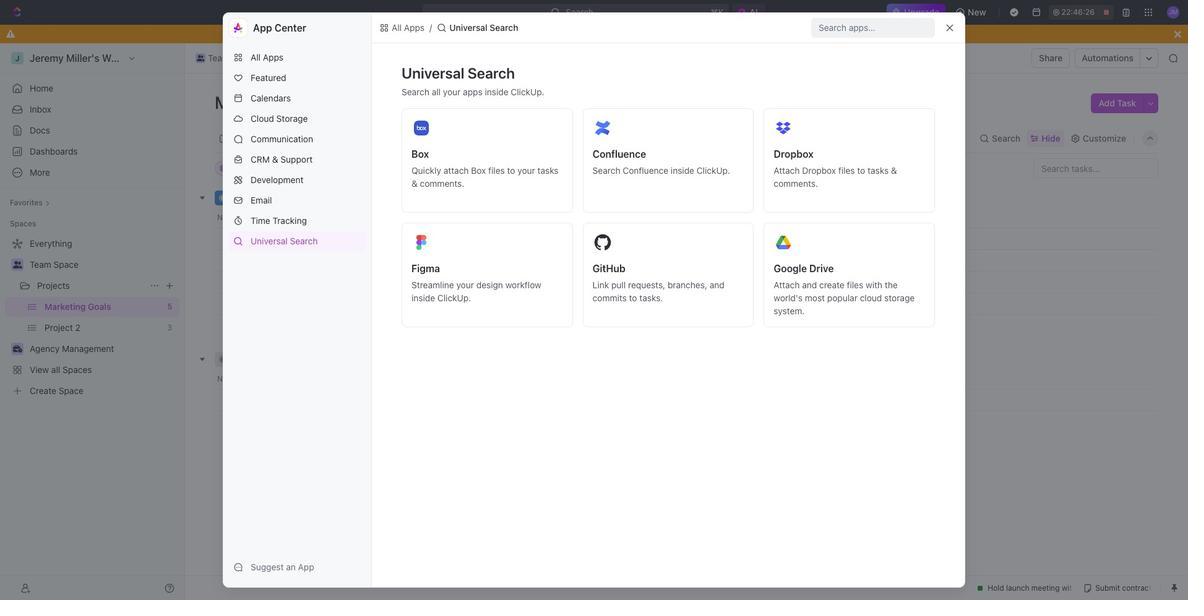 Task type: vqa. For each thing, say whether or not it's contained in the screenshot.


Task type: describe. For each thing, give the bounding box(es) containing it.
storage
[[276, 113, 308, 124]]

0 vertical spatial team
[[208, 53, 229, 63]]

add task
[[1099, 98, 1136, 108]]

time tracking link
[[228, 211, 366, 231]]

storage
[[884, 293, 915, 303]]

hide button
[[1027, 130, 1064, 147]]

upgrade
[[904, 7, 939, 17]]

streamline
[[412, 280, 454, 290]]

system.
[[774, 306, 805, 316]]

clickup. inside confluence search confluence inside clickup.
[[697, 165, 730, 176]]

universal search dialog
[[223, 12, 965, 588]]

development
[[251, 175, 304, 185]]

cloud storage
[[251, 113, 308, 124]]

Search apps… field
[[819, 20, 930, 35]]

suggest an app button
[[228, 558, 366, 577]]

1 vertical spatial all apps link
[[228, 48, 366, 67]]

github link pull requests, branches, and commits to tasks.
[[593, 263, 725, 303]]

cloud storage link
[[228, 109, 366, 129]]

calendars link
[[228, 88, 366, 108]]

workflow
[[505, 280, 541, 290]]

projects link inside tree
[[37, 276, 145, 296]]

0 vertical spatial universal
[[449, 22, 487, 33]]

upgrade link
[[887, 4, 946, 21]]

to inside 'box quickly attach box files to your tasks & comments.'
[[507, 165, 515, 176]]

1 vertical spatial goals
[[298, 92, 343, 113]]

want
[[494, 28, 514, 39]]

you
[[477, 28, 491, 39]]

docs link
[[5, 121, 179, 140]]

confluence search confluence inside clickup.
[[593, 149, 730, 176]]

all
[[432, 87, 441, 97]]

create
[[819, 280, 845, 290]]

in
[[231, 193, 239, 202]]

/ for team space
[[262, 53, 265, 63]]

1 horizontal spatial team space
[[208, 53, 257, 63]]

list
[[278, 133, 293, 143]]

your inside universal search search all your apps inside clickup.
[[443, 87, 461, 97]]

0 vertical spatial projects link
[[267, 51, 319, 66]]

2 vertical spatial universal
[[251, 236, 288, 246]]

hide inside hide dropdown button
[[1042, 133, 1061, 143]]

1 horizontal spatial all apps link
[[377, 20, 427, 35]]

attach inside 'dropbox attach dropbox files to tasks & comments.'
[[774, 165, 800, 176]]

requests,
[[628, 280, 665, 290]]

0 vertical spatial universal search
[[449, 22, 518, 33]]

team inside tree
[[30, 259, 51, 270]]

calendar
[[316, 133, 353, 143]]

and inside the google drive attach and create files with the world's most popular cloud storage system.
[[802, 280, 817, 290]]

0 vertical spatial dropbox
[[774, 149, 814, 160]]

1 horizontal spatial all
[[392, 22, 402, 33]]

weekly schedule link
[[246, 230, 429, 248]]

enable
[[526, 28, 554, 39]]

22:46:26 button
[[1049, 5, 1114, 20]]

board
[[231, 133, 255, 143]]

do
[[463, 28, 474, 39]]

schedule
[[281, 234, 319, 244]]

tracking
[[273, 215, 307, 226]]

clickup. inside universal search search all your apps inside clickup.
[[511, 87, 544, 97]]

files inside 'dropbox attach dropbox files to tasks & comments.'
[[838, 165, 855, 176]]

commits
[[593, 293, 627, 303]]

1 horizontal spatial user group image
[[197, 55, 204, 61]]

your inside figma streamline your design workflow inside clickup.
[[456, 280, 474, 290]]

automations button
[[1076, 49, 1140, 67]]

and inside github link pull requests, branches, and commits to tasks.
[[710, 280, 725, 290]]

projects inside tree
[[37, 280, 70, 291]]

featured link
[[228, 68, 366, 88]]

email
[[251, 195, 272, 205]]

in progress
[[231, 193, 281, 202]]

files inside the google drive attach and create files with the world's most popular cloud storage system.
[[847, 280, 863, 290]]

quickly
[[412, 165, 441, 176]]

l_lxf image for all apps
[[379, 23, 389, 33]]

0 vertical spatial marketing goals
[[341, 53, 408, 63]]

home
[[30, 83, 53, 93]]

pull
[[611, 280, 626, 290]]

0 vertical spatial box
[[412, 149, 429, 160]]

design
[[476, 280, 503, 290]]

user group image inside sidebar navigation
[[13, 261, 22, 269]]

crm
[[251, 154, 270, 165]]

team space inside tree
[[30, 259, 79, 270]]

& inside 'box quickly attach box files to your tasks & comments.'
[[412, 178, 418, 189]]

app inside button
[[298, 562, 314, 572]]

22:46:26
[[1062, 7, 1095, 17]]

app center
[[253, 22, 306, 33]]

inbox link
[[5, 100, 179, 119]]

space inside tree
[[54, 259, 79, 270]]

figma streamline your design workflow inside clickup.
[[412, 263, 541, 303]]

communication
[[251, 134, 313, 144]]

with
[[866, 280, 883, 290]]

inside inside figma streamline your design workflow inside clickup.
[[412, 293, 435, 303]]

clickup. inside figma streamline your design workflow inside clickup.
[[437, 293, 471, 303]]

0 vertical spatial goals
[[385, 53, 408, 63]]

support
[[281, 154, 313, 165]]

suggest an app
[[251, 562, 314, 572]]

share button
[[1032, 48, 1070, 68]]

0 vertical spatial apps
[[404, 22, 425, 33]]

universal search search all your apps inside clickup.
[[402, 64, 544, 97]]

featured
[[251, 72, 286, 83]]

browser
[[556, 28, 589, 39]]

0 vertical spatial space
[[232, 53, 257, 63]]

notifications?
[[591, 28, 647, 39]]

crm & support
[[251, 154, 313, 165]]

branches,
[[668, 280, 707, 290]]

board link
[[228, 130, 255, 147]]

time
[[251, 215, 270, 226]]

center
[[275, 22, 306, 33]]

table link
[[419, 130, 443, 147]]

1 vertical spatial marketing
[[215, 92, 294, 113]]

spaces
[[10, 219, 36, 228]]

attach
[[444, 165, 469, 176]]

progress
[[241, 193, 281, 202]]



Task type: locate. For each thing, give the bounding box(es) containing it.
inside
[[485, 87, 508, 97], [671, 165, 694, 176], [412, 293, 435, 303]]

1 vertical spatial marketing goals
[[215, 92, 346, 113]]

0 vertical spatial projects
[[283, 53, 315, 63]]

inside inside confluence search confluence inside clickup.
[[671, 165, 694, 176]]

1 vertical spatial team space
[[30, 259, 79, 270]]

figma
[[412, 263, 440, 274]]

0 horizontal spatial app
[[253, 22, 272, 33]]

team space down spaces
[[30, 259, 79, 270]]

1 horizontal spatial l_lxf image
[[437, 23, 447, 33]]

0 horizontal spatial inside
[[412, 293, 435, 303]]

all apps link
[[377, 20, 427, 35], [228, 48, 366, 67]]

2 vertical spatial inside
[[412, 293, 435, 303]]

universal search up universal search search all your apps inside clickup.
[[449, 22, 518, 33]]

weekly schedule
[[249, 234, 319, 244]]

0 horizontal spatial user group image
[[13, 261, 22, 269]]

apps
[[463, 87, 483, 97]]

0 vertical spatial team space link
[[192, 51, 260, 66]]

2 comments. from the left
[[774, 178, 818, 189]]

all apps up featured
[[251, 52, 283, 63]]

1 vertical spatial box
[[471, 165, 486, 176]]

l_lxf image left "do"
[[437, 23, 447, 33]]

1 vertical spatial team space link
[[30, 255, 177, 275]]

0 vertical spatial &
[[272, 154, 278, 165]]

app left center
[[253, 22, 272, 33]]

dashboards link
[[5, 142, 179, 162]]

world's
[[774, 293, 803, 303]]

l_lxf image up marketing goals link
[[379, 23, 389, 33]]

apps
[[404, 22, 425, 33], [263, 52, 283, 63]]

tree inside sidebar navigation
[[5, 234, 179, 401]]

universal
[[449, 22, 487, 33], [402, 64, 464, 82], [251, 236, 288, 246]]

1 horizontal spatial inside
[[485, 87, 508, 97]]

marketing goals link
[[326, 51, 411, 66]]

box quickly attach box files to your tasks & comments.
[[412, 149, 559, 189]]

1 horizontal spatial and
[[802, 280, 817, 290]]

all apps for all apps link to the bottom
[[251, 52, 283, 63]]

the
[[885, 280, 898, 290]]

1 comments. from the left
[[420, 178, 464, 189]]

0 horizontal spatial universal search
[[251, 236, 318, 246]]

1 and from the left
[[710, 280, 725, 290]]

1 vertical spatial team
[[30, 259, 51, 270]]

team space up featured
[[208, 53, 257, 63]]

to inside github link pull requests, branches, and commits to tasks.
[[629, 293, 637, 303]]

0 horizontal spatial team space link
[[30, 255, 177, 275]]

crm & support link
[[228, 150, 366, 170]]

email link
[[228, 191, 366, 210]]

2 attach from the top
[[774, 280, 800, 290]]

tasks.
[[639, 293, 663, 303]]

app
[[253, 22, 272, 33], [298, 562, 314, 572]]

app right an
[[298, 562, 314, 572]]

0 horizontal spatial space
[[54, 259, 79, 270]]

universal search
[[449, 22, 518, 33], [251, 236, 318, 246]]

github
[[593, 263, 626, 274]]

1 vertical spatial app
[[298, 562, 314, 572]]

0 vertical spatial your
[[443, 87, 461, 97]]

cloud
[[251, 113, 274, 124]]

0 horizontal spatial all apps
[[251, 52, 283, 63]]

and
[[710, 280, 725, 290], [802, 280, 817, 290]]

all up featured
[[251, 52, 261, 63]]

0 vertical spatial attach
[[774, 165, 800, 176]]

your
[[443, 87, 461, 97], [518, 165, 535, 176], [456, 280, 474, 290]]

time tracking
[[251, 215, 307, 226]]

communication link
[[228, 129, 366, 149]]

team space link
[[192, 51, 260, 66], [30, 255, 177, 275]]

0 vertical spatial all apps link
[[377, 20, 427, 35]]

2 and from the left
[[802, 280, 817, 290]]

hide
[[1042, 133, 1061, 143], [526, 163, 542, 173]]

0 horizontal spatial tasks
[[538, 165, 559, 176]]

comments.
[[420, 178, 464, 189], [774, 178, 818, 189]]

universal down time
[[251, 236, 288, 246]]

google drive attach and create files with the world's most popular cloud storage system.
[[774, 263, 915, 316]]

0 horizontal spatial team space
[[30, 259, 79, 270]]

sidebar navigation
[[0, 43, 185, 600]]

0 horizontal spatial clickup.
[[437, 293, 471, 303]]

1 vertical spatial hide
[[526, 163, 542, 173]]

2 horizontal spatial clickup.
[[697, 165, 730, 176]]

0 vertical spatial all
[[392, 22, 402, 33]]

1 attach from the top
[[774, 165, 800, 176]]

0 horizontal spatial all
[[251, 52, 261, 63]]

all apps link up featured link
[[228, 48, 366, 67]]

do you want to enable browser notifications?
[[463, 28, 649, 39]]

l_lxf image for universal search
[[437, 23, 447, 33]]

home link
[[5, 79, 179, 98]]

0 vertical spatial /
[[430, 22, 432, 33]]

&
[[272, 154, 278, 165], [891, 165, 897, 176], [412, 178, 418, 189]]

1 vertical spatial all apps
[[251, 52, 283, 63]]

development link
[[228, 170, 366, 190]]

1 vertical spatial /
[[262, 53, 265, 63]]

inbox
[[30, 104, 51, 114]]

search
[[490, 22, 518, 33], [468, 64, 515, 82], [402, 87, 429, 97], [992, 133, 1021, 143], [593, 165, 620, 176], [290, 236, 318, 246]]

calendars
[[251, 93, 291, 103]]

0 horizontal spatial apps
[[263, 52, 283, 63]]

user group image
[[197, 55, 204, 61], [13, 261, 22, 269]]

0 vertical spatial hide
[[1042, 133, 1061, 143]]

1 horizontal spatial team
[[208, 53, 229, 63]]

0 vertical spatial clickup.
[[511, 87, 544, 97]]

0 vertical spatial user group image
[[197, 55, 204, 61]]

dashboards
[[30, 146, 78, 157]]

clickup.
[[511, 87, 544, 97], [697, 165, 730, 176], [437, 293, 471, 303]]

new button
[[951, 2, 994, 22]]

2 vertical spatial &
[[412, 178, 418, 189]]

l_lxf image
[[379, 23, 389, 33], [437, 23, 447, 33]]

marketing goals
[[341, 53, 408, 63], [215, 92, 346, 113]]

comments. inside 'box quickly attach box files to your tasks & comments.'
[[420, 178, 464, 189]]

universal search down 'time tracking'
[[251, 236, 318, 246]]

apps up featured
[[263, 52, 283, 63]]

1 horizontal spatial goals
[[385, 53, 408, 63]]

⌘k
[[711, 7, 724, 17]]

1 horizontal spatial box
[[471, 165, 486, 176]]

automations
[[1082, 53, 1134, 63]]

1 vertical spatial attach
[[774, 280, 800, 290]]

marketing
[[341, 53, 382, 63], [215, 92, 294, 113]]

tree containing team space
[[5, 234, 179, 401]]

1 vertical spatial confluence
[[623, 165, 668, 176]]

table
[[421, 133, 443, 143]]

universal left the 'want'
[[449, 22, 487, 33]]

1 vertical spatial your
[[518, 165, 535, 176]]

0 horizontal spatial box
[[412, 149, 429, 160]]

box up the 'quickly'
[[412, 149, 429, 160]]

suggest
[[251, 562, 284, 572]]

& inside 'dropbox attach dropbox files to tasks & comments.'
[[891, 165, 897, 176]]

1 vertical spatial clickup.
[[697, 165, 730, 176]]

popular
[[827, 293, 858, 303]]

weekly
[[249, 234, 279, 244]]

files
[[488, 165, 505, 176], [838, 165, 855, 176], [847, 280, 863, 290]]

an
[[286, 562, 296, 572]]

search inside button
[[992, 133, 1021, 143]]

0 horizontal spatial team
[[30, 259, 51, 270]]

all up marketing goals link
[[392, 22, 402, 33]]

customize button
[[1067, 130, 1130, 147]]

and right branches,
[[710, 280, 725, 290]]

0 vertical spatial marketing
[[341, 53, 382, 63]]

1 vertical spatial space
[[54, 259, 79, 270]]

drive
[[809, 263, 834, 274]]

0 horizontal spatial and
[[710, 280, 725, 290]]

projects link
[[267, 51, 319, 66], [37, 276, 145, 296]]

2 l_lxf image from the left
[[437, 23, 447, 33]]

1 horizontal spatial team space link
[[192, 51, 260, 66]]

confluence
[[593, 149, 646, 160], [623, 165, 668, 176]]

1 vertical spatial user group image
[[13, 261, 22, 269]]

all apps for all apps link to the right
[[392, 22, 425, 33]]

search button
[[976, 130, 1024, 147]]

1 vertical spatial universal search
[[251, 236, 318, 246]]

0 horizontal spatial &
[[272, 154, 278, 165]]

/ for all apps
[[430, 22, 432, 33]]

1 horizontal spatial /
[[430, 22, 432, 33]]

tree
[[5, 234, 179, 401]]

1 tasks from the left
[[538, 165, 559, 176]]

0 horizontal spatial hide
[[526, 163, 542, 173]]

1 l_lxf image from the left
[[379, 23, 389, 33]]

Search tasks... text field
[[1034, 159, 1158, 178]]

1 horizontal spatial tasks
[[868, 165, 889, 176]]

1 vertical spatial projects link
[[37, 276, 145, 296]]

and up most
[[802, 280, 817, 290]]

2 vertical spatial clickup.
[[437, 293, 471, 303]]

0 vertical spatial confluence
[[593, 149, 646, 160]]

files inside 'box quickly attach box files to your tasks & comments.'
[[488, 165, 505, 176]]

your inside 'box quickly attach box files to your tasks & comments.'
[[518, 165, 535, 176]]

universal inside universal search search all your apps inside clickup.
[[402, 64, 464, 82]]

tasks inside 'dropbox attach dropbox files to tasks & comments.'
[[868, 165, 889, 176]]

0 horizontal spatial comments.
[[420, 178, 464, 189]]

team
[[208, 53, 229, 63], [30, 259, 51, 270]]

1 horizontal spatial marketing
[[341, 53, 382, 63]]

box
[[412, 149, 429, 160], [471, 165, 486, 176]]

0 horizontal spatial projects
[[37, 280, 70, 291]]

favorites
[[10, 198, 43, 207]]

0 horizontal spatial /
[[262, 53, 265, 63]]

customize
[[1083, 133, 1126, 143]]

all apps link up marketing goals link
[[377, 20, 427, 35]]

task
[[1117, 98, 1136, 108]]

calendar link
[[313, 130, 353, 147]]

1 horizontal spatial all apps
[[392, 22, 425, 33]]

universal up all
[[402, 64, 464, 82]]

1 horizontal spatial hide
[[1042, 133, 1061, 143]]

1 vertical spatial apps
[[263, 52, 283, 63]]

1 vertical spatial projects
[[37, 280, 70, 291]]

new
[[968, 7, 986, 17]]

share
[[1039, 53, 1063, 63]]

projects
[[283, 53, 315, 63], [37, 280, 70, 291]]

box right attach
[[471, 165, 486, 176]]

0 vertical spatial app
[[253, 22, 272, 33]]

& inside crm & support link
[[272, 154, 278, 165]]

2 horizontal spatial inside
[[671, 165, 694, 176]]

1 vertical spatial all
[[251, 52, 261, 63]]

apps left "do"
[[404, 22, 425, 33]]

0 horizontal spatial l_lxf image
[[379, 23, 389, 33]]

1 vertical spatial dropbox
[[802, 165, 836, 176]]

1 horizontal spatial clickup.
[[511, 87, 544, 97]]

1 horizontal spatial apps
[[404, 22, 425, 33]]

inside inside universal search search all your apps inside clickup.
[[485, 87, 508, 97]]

0 vertical spatial team space
[[208, 53, 257, 63]]

0 vertical spatial all apps
[[392, 22, 425, 33]]

docs
[[30, 125, 50, 136]]

search...
[[566, 7, 601, 17]]

1 horizontal spatial projects
[[283, 53, 315, 63]]

link
[[593, 280, 609, 290]]

tasks inside 'box quickly attach box files to your tasks & comments.'
[[538, 165, 559, 176]]

1 vertical spatial &
[[891, 165, 897, 176]]

to inside 'dropbox attach dropbox files to tasks & comments.'
[[857, 165, 865, 176]]

/ inside universal search dialog
[[430, 22, 432, 33]]

space
[[232, 53, 257, 63], [54, 259, 79, 270]]

2 vertical spatial your
[[456, 280, 474, 290]]

attach inside the google drive attach and create files with the world's most popular cloud storage system.
[[774, 280, 800, 290]]

2 tasks from the left
[[868, 165, 889, 176]]

0 horizontal spatial projects link
[[37, 276, 145, 296]]

search inside confluence search confluence inside clickup.
[[593, 165, 620, 176]]

1 vertical spatial inside
[[671, 165, 694, 176]]

dropbox attach dropbox files to tasks & comments.
[[774, 149, 897, 189]]

hide inside hide button
[[526, 163, 542, 173]]

cloud
[[860, 293, 882, 303]]

/ left "do"
[[430, 22, 432, 33]]

/ up featured
[[262, 53, 265, 63]]

to
[[516, 28, 524, 39], [507, 165, 515, 176], [857, 165, 865, 176], [629, 293, 637, 303]]

1 horizontal spatial app
[[298, 562, 314, 572]]

comments. inside 'dropbox attach dropbox files to tasks & comments.'
[[774, 178, 818, 189]]

goals
[[385, 53, 408, 63], [298, 92, 343, 113]]

all apps up marketing goals link
[[392, 22, 425, 33]]

1 horizontal spatial space
[[232, 53, 257, 63]]

tasks
[[538, 165, 559, 176], [868, 165, 889, 176]]

1 horizontal spatial &
[[412, 178, 418, 189]]

1 vertical spatial universal
[[402, 64, 464, 82]]

add
[[1099, 98, 1115, 108]]

list link
[[276, 130, 293, 147]]



